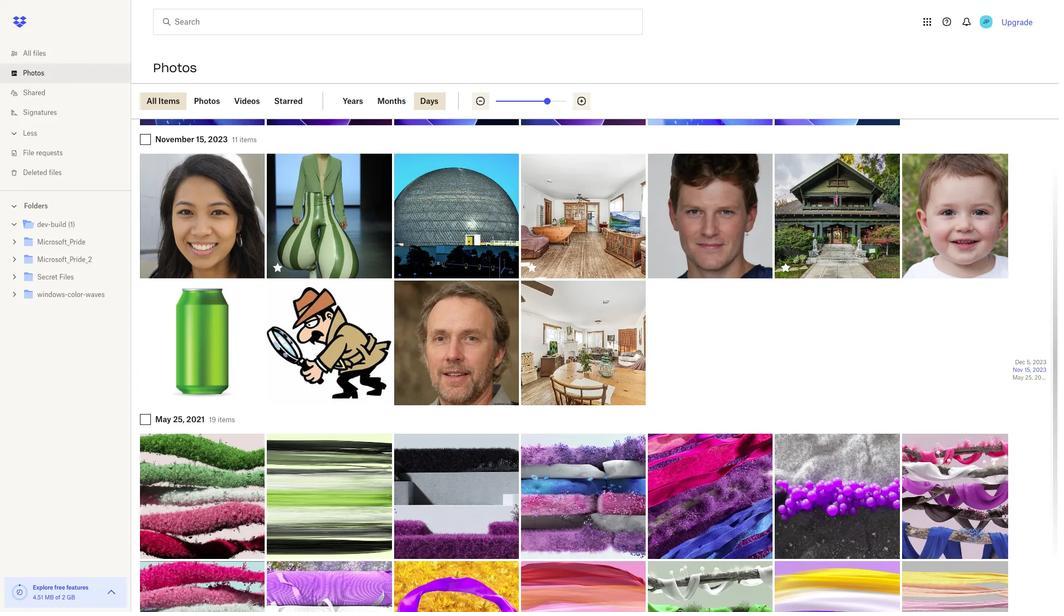 Task type: vqa. For each thing, say whether or not it's contained in the screenshot.
alert
no



Task type: locate. For each thing, give the bounding box(es) containing it.
microsoft_pride link
[[22, 235, 123, 250]]

25,
[[1026, 374, 1034, 381], [173, 415, 185, 424]]

19
[[209, 416, 216, 424]]

starred
[[274, 96, 303, 106]]

2023 right nov
[[1034, 366, 1047, 373]]

dec
[[1016, 359, 1026, 365]]

2021
[[1035, 374, 1048, 381], [187, 415, 205, 424]]

file requests link
[[9, 143, 131, 163]]

image - 4570_university_ave____pierre_galant_1.0.jpg 11/15/2023, 5:19:03 pm image
[[776, 154, 901, 279]]

photos up shared
[[23, 69, 44, 77]]

image - microsoft_pride_21_asexual.jpg 12/5/2023, 2:17:35 pm image
[[394, 434, 519, 559]]

image - microsoft_pride_21_genderflux.jpg 12/5/2023, 2:17:50 pm image
[[140, 561, 265, 612]]

microsoft_pride_2
[[37, 256, 92, 264]]

2023 for 15,
[[208, 134, 228, 144]]

all
[[23, 49, 31, 57], [147, 96, 157, 106]]

windows-color-waves
[[37, 291, 105, 299]]

0 horizontal spatial tab list
[[140, 92, 323, 110]]

group
[[0, 214, 131, 312]]

free
[[55, 584, 65, 591]]

years button
[[336, 92, 370, 110]]

1 horizontal spatial 25,
[[1026, 374, 1034, 381]]

15, right 'november'
[[196, 134, 206, 144]]

image - microsoft_pride_21_bisexual.jpg 12/5/2023, 2:15:51 pm image
[[649, 434, 773, 559]]

shared
[[23, 89, 45, 97]]

windows-
[[37, 291, 68, 299]]

quota usage element
[[11, 584, 28, 601]]

1 vertical spatial 25,
[[173, 415, 185, 424]]

all items
[[147, 96, 180, 106]]

upgrade
[[1002, 17, 1034, 27]]

files
[[33, 49, 46, 57], [49, 169, 62, 177]]

microsoft_pride_2 link
[[22, 253, 123, 268]]

list
[[0, 37, 131, 190]]

0 horizontal spatial 2021
[[187, 415, 205, 424]]

color-
[[68, 291, 86, 299]]

files right deleted
[[49, 169, 62, 177]]

1 vertical spatial files
[[49, 169, 62, 177]]

1 horizontal spatial tab list
[[336, 92, 459, 110]]

1 horizontal spatial all
[[147, 96, 157, 106]]

days button
[[414, 92, 445, 110]]

image - microsoft_pride_21_neutrois.jpg 12/5/2023, 2:16:09 pm image
[[649, 561, 773, 612]]

15,
[[196, 134, 206, 144], [1025, 366, 1032, 373]]

group containing dev-build (1)
[[0, 214, 131, 312]]

0 horizontal spatial 15,
[[196, 134, 206, 144]]

1 vertical spatial all
[[147, 96, 157, 106]]

image - microsoft_pride_21_bigender.jpg 12/5/2023, 2:17:11 pm image
[[521, 434, 646, 559]]

secret files link
[[22, 270, 123, 285]]

1 horizontal spatial files
[[49, 169, 62, 177]]

1 horizontal spatial may
[[1013, 374, 1025, 381]]

build
[[51, 221, 66, 229]]

25, inside dec 5, 2023 nov 15, 2023 may 25, 2021
[[1026, 374, 1034, 381]]

25, down 5,
[[1026, 374, 1034, 381]]

0 vertical spatial items
[[240, 136, 257, 144]]

1 vertical spatial 15,
[[1025, 366, 1032, 373]]

windows-color-waves link
[[22, 288, 123, 303]]

months button
[[371, 92, 413, 110]]

25, left 19
[[173, 415, 185, 424]]

image - microsoft_pride_21_genderqueer.jpg 12/5/2023, 2:18:21 pm image
[[267, 561, 392, 612]]

0 vertical spatial may
[[1013, 374, 1025, 381]]

2 tab list from the left
[[336, 92, 459, 110]]

items right 11
[[240, 136, 257, 144]]

image - istockphoto-610015062-612x612.jpg 11/15/2023, 5:19:03 pm image
[[140, 281, 265, 406]]

microsoft_pride
[[37, 238, 86, 246]]

2 vertical spatial 2023
[[1034, 366, 1047, 373]]

None field
[[0, 0, 84, 12]]

items for 2021
[[218, 416, 235, 424]]

image - microsoft_pride_21_genderfluid.jpg 12/5/2023, 2:17:17 pm image
[[903, 434, 1028, 559]]

0 vertical spatial all
[[23, 49, 31, 57]]

may left 19
[[155, 415, 171, 424]]

folders button
[[0, 198, 131, 214]]

image - screenshot 2023-11-13 at 10.51.08 am.png 11/15/2023, 5:19:03 pm image
[[394, 281, 519, 406]]

files up photos list item
[[33, 49, 46, 57]]

0 horizontal spatial files
[[33, 49, 46, 57]]

secret
[[37, 273, 58, 281]]

items
[[240, 136, 257, 144], [218, 416, 235, 424]]

photos inside button
[[194, 96, 220, 106]]

image - 52f9044b7e2655d26eb85c0b2abdc392-uncropped_scaled_within_1536_1152.webp 11/15/2023, 5:19:03 pm image
[[521, 154, 646, 279]]

file
[[23, 149, 34, 157]]

1 horizontal spatial 2021
[[1035, 374, 1048, 381]]

2023 for 5,
[[1034, 359, 1047, 365]]

2023
[[208, 134, 228, 144], [1034, 359, 1047, 365], [1034, 366, 1047, 373]]

image - 06-blue_purple_lm-4k.png 12/5/2023, 2:18:39 pm image
[[521, 0, 646, 125]]

0 vertical spatial 2023
[[208, 134, 228, 144]]

0 horizontal spatial items
[[218, 416, 235, 424]]

days
[[420, 96, 439, 106]]

2023 right 5,
[[1034, 359, 1047, 365]]

image - microsoft_pride_21_lesbian.jpg 12/5/2023, 2:16:46 pm image
[[521, 561, 646, 612]]

1 horizontal spatial items
[[240, 136, 257, 144]]

signatures link
[[9, 103, 131, 123]]

may down nov
[[1013, 374, 1025, 381]]

Search in folder "Dropbox" text field
[[175, 16, 621, 28]]

dev-
[[37, 221, 51, 229]]

all inside button
[[147, 96, 157, 106]]

1 horizontal spatial 15,
[[1025, 366, 1032, 373]]

2023 left 11
[[208, 134, 228, 144]]

deleted
[[23, 169, 47, 177]]

items inside may 25, 2021 19 items
[[218, 416, 235, 424]]

1 vertical spatial 2021
[[187, 415, 205, 424]]

all left items
[[147, 96, 157, 106]]

0 horizontal spatial all
[[23, 49, 31, 57]]

1 vertical spatial 2023
[[1034, 359, 1047, 365]]

1 vertical spatial items
[[218, 416, 235, 424]]

videos
[[234, 96, 260, 106]]

jp
[[984, 18, 990, 25]]

(1)
[[68, 221, 75, 229]]

list containing all files
[[0, 37, 131, 190]]

files for deleted files
[[49, 169, 62, 177]]

deleted files link
[[9, 163, 131, 183]]

waves
[[85, 291, 105, 299]]

image - microsoft_pride_21_demisexual.jpg 12/5/2023, 2:15:30 pm image
[[776, 434, 901, 559]]

less image
[[9, 128, 20, 139]]

15, down 5,
[[1025, 366, 1032, 373]]

15, inside dec 5, 2023 nov 15, 2023 may 25, 2021
[[1025, 366, 1032, 373]]

image - download.jpeg 11/15/2023, 5:19:03 pm image
[[903, 154, 1028, 279]]

image - inflatable-pants-today-inline-200227-5.webp 11/15/2023, 5:19:04 pm image
[[267, 154, 392, 279]]

items for 2023
[[240, 136, 257, 144]]

image - microsoft_pride_21_abrosexual.jpg 12/5/2023, 2:17:30 pm image
[[140, 434, 265, 559]]

items inside november 15, 2023 11 items
[[240, 136, 257, 144]]

image - db165f6aaa73d95c9004256537e7037b-uncropped_scaled_within_1536_1152.webp 11/15/2023, 5:19:02 pm image
[[521, 281, 646, 406]]

image - microsoft_pride_21_pangender.jpg 12/5/2023, 2:17:55 pm image
[[903, 561, 1028, 612]]

november 15, 2023 11 items
[[155, 134, 257, 144]]

tab list
[[140, 92, 323, 110], [336, 92, 459, 110]]

photos inside list item
[[23, 69, 44, 77]]

all items button
[[140, 92, 186, 110]]

0 vertical spatial 2021
[[1035, 374, 1048, 381]]

items
[[159, 96, 180, 106]]

photos button
[[188, 92, 227, 110]]

files
[[59, 273, 74, 281]]

months
[[378, 96, 406, 106]]

nov
[[1014, 366, 1024, 373]]

starred button
[[268, 92, 310, 110]]

items right 19
[[218, 416, 235, 424]]

videos button
[[228, 92, 267, 110]]

dec 5, 2023 nov 15, 2023 may 25, 2021
[[1013, 359, 1048, 381]]

shared link
[[9, 83, 131, 103]]

november
[[155, 134, 194, 144]]

all down the dropbox icon
[[23, 49, 31, 57]]

gb
[[67, 594, 75, 601]]

0 vertical spatial files
[[33, 49, 46, 57]]

dev-build (1) link
[[22, 218, 123, 233]]

photos
[[153, 60, 197, 76], [23, 69, 44, 77], [194, 96, 220, 106]]

of
[[55, 594, 60, 601]]

0 vertical spatial 25,
[[1026, 374, 1034, 381]]

Photo Zoom Slider range field
[[496, 101, 567, 102]]

may
[[1013, 374, 1025, 381], [155, 415, 171, 424]]

photos right items
[[194, 96, 220, 106]]

image - microsoft_pride_21_nonbinary.jpg 12/5/2023, 2:18:09 pm image
[[776, 561, 901, 612]]

1 tab list from the left
[[140, 92, 323, 110]]

explore
[[33, 584, 53, 591]]

1 vertical spatial may
[[155, 415, 171, 424]]



Task type: describe. For each thing, give the bounding box(es) containing it.
tab list containing all items
[[140, 92, 323, 110]]

deleted files
[[23, 169, 62, 177]]

may inside dec 5, 2023 nov 15, 2023 may 25, 2021
[[1013, 374, 1025, 381]]

signatures
[[23, 108, 57, 117]]

4.51
[[33, 594, 43, 601]]

image - 04-layers_lm-4k.png 12/5/2023, 2:18:36 pm image
[[649, 0, 773, 125]]

file requests
[[23, 149, 63, 157]]

years
[[343, 96, 363, 106]]

image - 01-wave_dm-4k.png 12/5/2023, 2:18:45 pm image
[[394, 0, 519, 125]]

image - 04-layers_dm-4k.png 12/5/2023, 2:18:57 pm image
[[140, 0, 265, 125]]

mb
[[45, 594, 54, 601]]

less
[[23, 129, 37, 137]]

folders
[[24, 202, 48, 210]]

2
[[62, 594, 65, 601]]

all files link
[[9, 44, 131, 63]]

image - download (1).jpeg 11/15/2023, 5:19:03 pm image
[[649, 154, 773, 279]]

features
[[66, 584, 89, 591]]

photos list item
[[0, 63, 131, 83]]

photos link
[[9, 63, 131, 83]]

tab list containing years
[[336, 92, 459, 110]]

11
[[232, 136, 238, 144]]

image - microsoft_pride_21_agender.jpg 12/5/2023, 2:16:50 pm image
[[267, 434, 392, 559]]

image - screenshot 2023-10-19 at 9.45.56 am.png 11/15/2023, 5:19:05 pm image
[[140, 154, 265, 279]]

photos up items
[[153, 60, 197, 76]]

0 horizontal spatial 25,
[[173, 415, 185, 424]]

0 horizontal spatial may
[[155, 415, 171, 424]]

jp button
[[978, 13, 996, 31]]

image - 06-blue_purple_dm-4k.png 12/5/2023, 2:18:47 pm image
[[267, 0, 392, 125]]

upgrade link
[[1002, 17, 1034, 27]]

image - 01-wave_lm-4k.png 12/5/2023, 2:18:27 pm image
[[776, 0, 901, 125]]

explore free features 4.51 mb of 2 gb
[[33, 584, 89, 601]]

2021 inside dec 5, 2023 nov 15, 2023 may 25, 2021
[[1035, 374, 1048, 381]]

requests
[[36, 149, 63, 157]]

all for all files
[[23, 49, 31, 57]]

secret files
[[37, 273, 74, 281]]

5,
[[1028, 359, 1032, 365]]

may 25, 2021 19 items
[[155, 415, 235, 424]]

dev-build (1)
[[37, 221, 75, 229]]

dropbox image
[[9, 11, 31, 33]]

image - microsoft_pride_21_intersex.jpg 12/5/2023, 2:16:34 pm image
[[394, 561, 519, 612]]

files for all files
[[33, 49, 46, 57]]

all for all items
[[147, 96, 157, 106]]

image - 1703238.jpg 11/15/2023, 5:19:03 pm image
[[267, 281, 392, 406]]

all files
[[23, 49, 46, 57]]

image - the_sphere_at_the_venetian_resort_(53098837453).jpg 11/15/2023, 5:19:04 pm image
[[394, 154, 519, 279]]

0 vertical spatial 15,
[[196, 134, 206, 144]]



